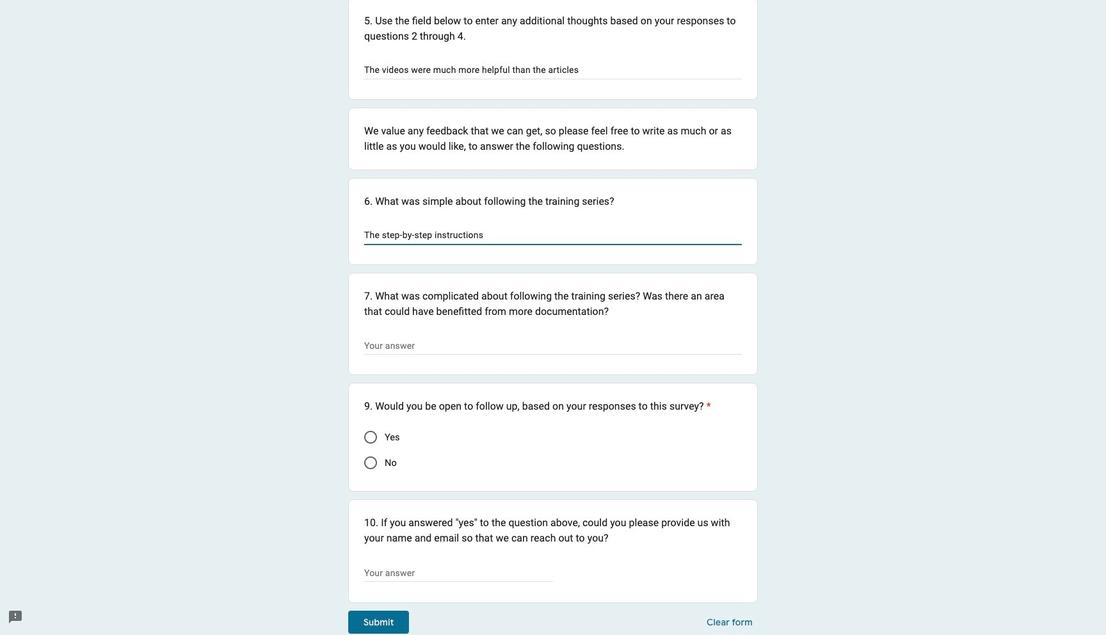 Task type: describe. For each thing, give the bounding box(es) containing it.
Yes radio
[[364, 431, 377, 443]]

required question element
[[704, 399, 711, 414]]

yes image
[[364, 431, 377, 443]]

no image
[[364, 456, 377, 469]]



Task type: vqa. For each thing, say whether or not it's contained in the screenshot.
yes icon
yes



Task type: locate. For each thing, give the bounding box(es) containing it.
list item
[[348, 107, 758, 170]]

heading
[[364, 123, 742, 154], [364, 399, 711, 414]]

0 vertical spatial heading
[[364, 123, 742, 154]]

2 heading from the top
[[364, 399, 711, 414]]

None text field
[[364, 63, 742, 79], [364, 228, 742, 244], [364, 338, 742, 354], [364, 565, 553, 580], [364, 63, 742, 79], [364, 228, 742, 244], [364, 338, 742, 354], [364, 565, 553, 580]]

1 heading from the top
[[364, 123, 742, 154]]

No radio
[[364, 456, 377, 469]]

report a problem to google image
[[8, 609, 23, 625]]

list
[[348, 0, 758, 603]]

1 vertical spatial heading
[[364, 399, 711, 414]]



